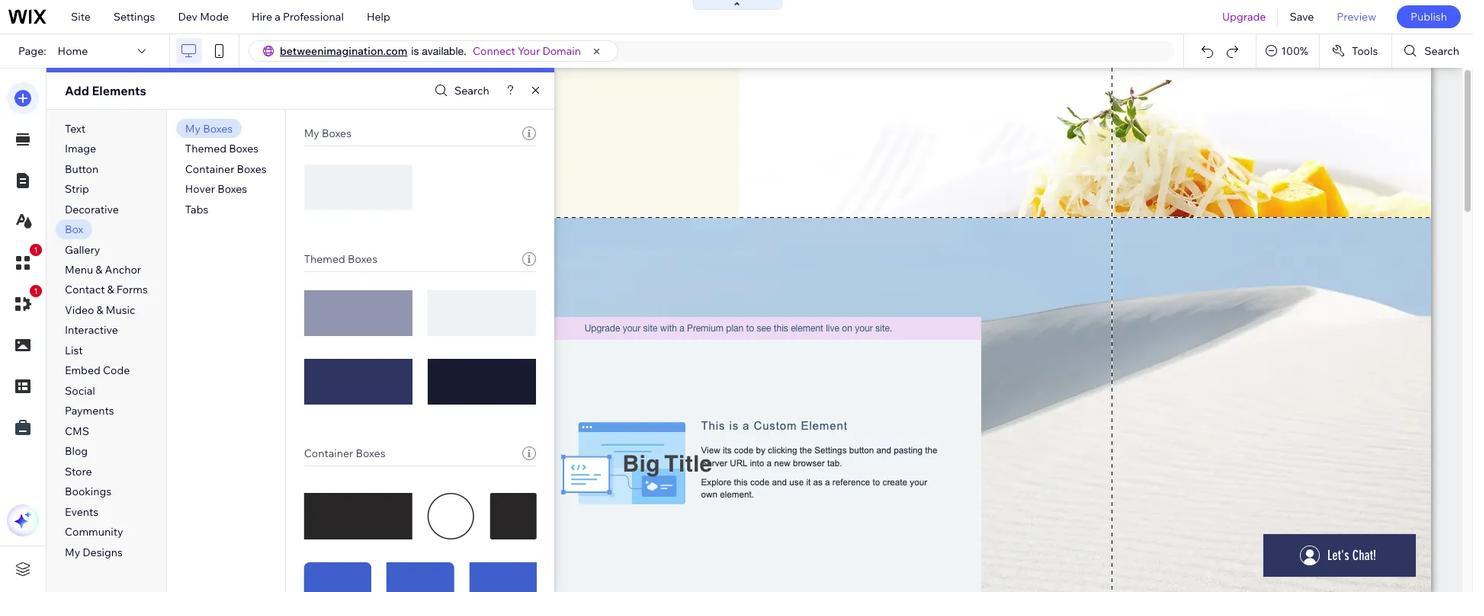 Task type: vqa. For each thing, say whether or not it's contained in the screenshot.
left Free
no



Task type: locate. For each thing, give the bounding box(es) containing it.
tabs
[[185, 203, 208, 216]]

search down publish
[[1425, 44, 1460, 58]]

0 vertical spatial 1
[[34, 246, 38, 255]]

1 horizontal spatial container
[[304, 447, 353, 461]]

1 1 button from the top
[[7, 244, 42, 279]]

1 horizontal spatial search button
[[1393, 34, 1473, 68]]

1 vertical spatial 1
[[34, 287, 38, 296]]

1 1 from the top
[[34, 246, 38, 255]]

1 vertical spatial 1 button
[[7, 285, 42, 320]]

0 vertical spatial 1 button
[[7, 244, 42, 279]]

0 horizontal spatial my
[[65, 546, 80, 559]]

themed
[[185, 142, 226, 156], [304, 252, 345, 266]]

community
[[65, 525, 123, 539]]

my inside my boxes themed boxes container boxes hover boxes tabs
[[185, 122, 201, 136]]

cms
[[65, 425, 89, 438]]

contact
[[65, 283, 105, 297]]

text image button strip decorative box gallery menu & anchor contact & forms video & music interactive list embed code social payments cms blog store bookings events community my designs
[[65, 122, 148, 559]]

1 button left video
[[7, 285, 42, 320]]

0 vertical spatial container
[[185, 162, 234, 176]]

save button
[[1278, 0, 1326, 34]]

1 for second 1 button from the bottom
[[34, 246, 38, 255]]

& left forms
[[107, 283, 114, 297]]

gallery
[[65, 243, 100, 257]]

my
[[185, 122, 201, 136], [304, 127, 319, 140], [65, 546, 80, 559]]

1 horizontal spatial my
[[185, 122, 201, 136]]

social
[[65, 384, 95, 398]]

2 horizontal spatial my
[[304, 127, 319, 140]]

search button down publish button
[[1393, 34, 1473, 68]]

menu
[[65, 263, 93, 277]]

1
[[34, 246, 38, 255], [34, 287, 38, 296]]

code
[[103, 364, 130, 378]]

settings
[[113, 10, 155, 24]]

professional
[[283, 10, 344, 24]]

1 left gallery
[[34, 246, 38, 255]]

button
[[65, 162, 99, 176]]

1 button left the menu
[[7, 244, 42, 279]]

boxes
[[203, 122, 233, 136], [322, 127, 352, 140], [229, 142, 259, 156], [237, 162, 267, 176], [217, 182, 247, 196], [348, 252, 378, 266], [356, 447, 386, 461]]

my boxes
[[304, 127, 352, 140]]

container inside my boxes themed boxes container boxes hover boxes tabs
[[185, 162, 234, 176]]

2 1 from the top
[[34, 287, 38, 296]]

preview
[[1337, 10, 1376, 24]]

tools
[[1352, 44, 1378, 58]]

0 horizontal spatial themed
[[185, 142, 226, 156]]

save
[[1290, 10, 1314, 24]]

& right video
[[97, 303, 103, 317]]

0 horizontal spatial container
[[185, 162, 234, 176]]

connect
[[473, 44, 515, 58]]

music
[[106, 303, 135, 317]]

home
[[58, 44, 88, 58]]

search button down available.
[[431, 80, 489, 102]]

1 horizontal spatial themed
[[304, 252, 345, 266]]

search down the connect
[[455, 84, 489, 98]]

search
[[1425, 44, 1460, 58], [455, 84, 489, 98]]

0 vertical spatial themed
[[185, 142, 226, 156]]

strip
[[65, 182, 89, 196]]

100%
[[1281, 44, 1309, 58]]

1 vertical spatial &
[[107, 283, 114, 297]]

0 horizontal spatial search button
[[431, 80, 489, 102]]

interactive
[[65, 324, 118, 337]]

add elements
[[65, 83, 146, 98]]

1 vertical spatial themed
[[304, 252, 345, 266]]

1 vertical spatial search
[[455, 84, 489, 98]]

container
[[185, 162, 234, 176], [304, 447, 353, 461]]

1 button
[[7, 244, 42, 279], [7, 285, 42, 320]]

search button
[[1393, 34, 1473, 68], [431, 80, 489, 102]]

hover
[[185, 182, 215, 196]]

publish
[[1411, 10, 1447, 24]]

& right the menu
[[96, 263, 103, 277]]

list
[[65, 344, 83, 358]]

1 horizontal spatial search
[[1425, 44, 1460, 58]]

preview button
[[1326, 0, 1388, 34]]

my boxes themed boxes container boxes hover boxes tabs
[[185, 122, 267, 216]]

decorative
[[65, 203, 119, 216]]

forms
[[117, 283, 148, 297]]

&
[[96, 263, 103, 277], [107, 283, 114, 297], [97, 303, 103, 317]]

1 left contact
[[34, 287, 38, 296]]

1 for 1st 1 button from the bottom of the page
[[34, 287, 38, 296]]

domain
[[543, 44, 581, 58]]

1 vertical spatial search button
[[431, 80, 489, 102]]



Task type: describe. For each thing, give the bounding box(es) containing it.
help
[[367, 10, 390, 24]]

0 horizontal spatial search
[[455, 84, 489, 98]]

2 vertical spatial &
[[97, 303, 103, 317]]

site
[[71, 10, 91, 24]]

dev mode
[[178, 10, 229, 24]]

tools button
[[1320, 34, 1392, 68]]

a
[[275, 10, 281, 24]]

themed boxes
[[304, 252, 378, 266]]

video
[[65, 303, 94, 317]]

my for my boxes
[[304, 127, 319, 140]]

2 1 button from the top
[[7, 285, 42, 320]]

events
[[65, 505, 99, 519]]

available.
[[422, 45, 467, 57]]

betweenimagination.com
[[280, 44, 408, 58]]

mode
[[200, 10, 229, 24]]

your
[[518, 44, 540, 58]]

0 vertical spatial search
[[1425, 44, 1460, 58]]

is
[[411, 45, 419, 57]]

hire a professional
[[252, 10, 344, 24]]

embed
[[65, 364, 100, 378]]

1 vertical spatial container
[[304, 447, 353, 461]]

my for my boxes themed boxes container boxes hover boxes tabs
[[185, 122, 201, 136]]

is available. connect your domain
[[411, 44, 581, 58]]

designs
[[83, 546, 123, 559]]

0 vertical spatial search button
[[1393, 34, 1473, 68]]

my inside text image button strip decorative box gallery menu & anchor contact & forms video & music interactive list embed code social payments cms blog store bookings events community my designs
[[65, 546, 80, 559]]

themed inside my boxes themed boxes container boxes hover boxes tabs
[[185, 142, 226, 156]]

bookings
[[65, 485, 112, 499]]

publish button
[[1397, 5, 1461, 28]]

text
[[65, 122, 86, 136]]

upgrade
[[1222, 10, 1266, 24]]

box
[[65, 223, 83, 236]]

anchor
[[105, 263, 141, 277]]

add
[[65, 83, 89, 98]]

hire
[[252, 10, 272, 24]]

100% button
[[1257, 34, 1319, 68]]

payments
[[65, 404, 114, 418]]

image
[[65, 142, 96, 156]]

elements
[[92, 83, 146, 98]]

0 vertical spatial &
[[96, 263, 103, 277]]

container boxes
[[304, 447, 386, 461]]

blog
[[65, 445, 88, 458]]

store
[[65, 465, 92, 479]]

dev
[[178, 10, 198, 24]]



